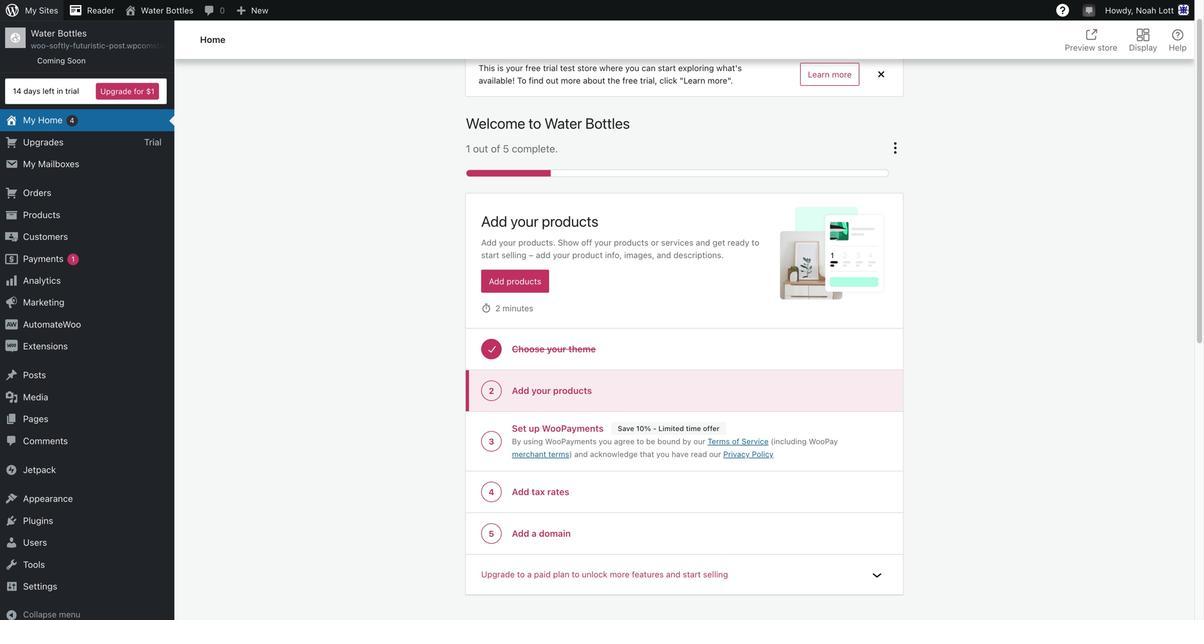 Task type: locate. For each thing, give the bounding box(es) containing it.
more down test
[[561, 76, 581, 85]]

tools
[[23, 560, 45, 570]]

service
[[742, 437, 769, 446]]

and right )
[[574, 450, 588, 459]]

1 out of 5 complete.
[[466, 143, 558, 155]]

jetpack link
[[0, 459, 174, 481]]

to left paid
[[517, 570, 525, 580]]

0 horizontal spatial bottles
[[58, 28, 87, 38]]

my for my mailboxes
[[23, 159, 36, 169]]

more inside this is your free trial test store where you can start exploring what's available! to find out more about the free trial, click "learn more".
[[561, 76, 581, 85]]

0 vertical spatial woopayments
[[542, 423, 604, 434]]

0 vertical spatial you
[[625, 63, 639, 73]]

to up complete.
[[529, 115, 541, 132]]

trial,
[[640, 76, 657, 85]]

bottles left 0 'link'
[[166, 5, 193, 15]]

1 horizontal spatial start
[[658, 63, 676, 73]]

toolbar navigation
[[0, 0, 1194, 23]]

upgrade left for
[[100, 87, 132, 96]]

my up the upgrades
[[23, 115, 36, 125]]

more right unlock
[[610, 570, 630, 580]]

upgrade for upgrade for $1
[[100, 87, 132, 96]]

bottles down the
[[585, 115, 630, 132]]

add products
[[489, 277, 541, 286]]

0 vertical spatial bottles
[[166, 5, 193, 15]]

products up the 'set up woopayments'
[[553, 386, 592, 396]]

1 horizontal spatial bottles
[[166, 5, 193, 15]]

1 vertical spatial a
[[527, 570, 532, 580]]

home left "4"
[[38, 115, 63, 125]]

my mailboxes
[[23, 159, 79, 169]]

upgrade for $1 button
[[96, 83, 159, 100]]

collapse menu
[[23, 610, 80, 620]]

a left "domain"
[[532, 529, 537, 539]]

0 vertical spatial start
[[658, 63, 676, 73]]

0 vertical spatial store
[[1098, 43, 1117, 52]]

selling left the –
[[501, 250, 526, 260]]

0 horizontal spatial trial
[[65, 87, 79, 96]]

products inside button
[[553, 386, 592, 396]]

bottles inside toolbar navigation
[[166, 5, 193, 15]]

0 vertical spatial upgrade
[[100, 87, 132, 96]]

2 horizontal spatial start
[[683, 570, 701, 580]]

0 horizontal spatial store
[[577, 63, 597, 73]]

1 vertical spatial upgrade
[[481, 570, 515, 580]]

1 horizontal spatial selling
[[703, 570, 728, 580]]

test
[[560, 63, 575, 73]]

1 vertical spatial start
[[481, 250, 499, 260]]

0 horizontal spatial 1
[[71, 255, 75, 263]]

1 horizontal spatial our
[[709, 450, 721, 459]]

0 horizontal spatial out
[[473, 143, 488, 155]]

2 horizontal spatial water
[[544, 115, 582, 132]]

of inside by using woopayments you agree to be bound by our terms of service (including woopay merchant terms ) and acknowledge that you have read our privacy policy
[[732, 437, 739, 446]]

1 horizontal spatial upgrade
[[481, 570, 515, 580]]

click
[[660, 76, 677, 85]]

1 vertical spatial bottles
[[58, 28, 87, 38]]

task list options image
[[888, 140, 903, 156]]

to
[[529, 115, 541, 132], [752, 238, 759, 247], [637, 437, 644, 446], [517, 570, 525, 580], [572, 570, 580, 580]]

policy
[[752, 450, 774, 459]]

1 vertical spatial woopayments
[[545, 437, 597, 446]]

water
[[141, 5, 164, 15], [31, 28, 55, 38], [544, 115, 582, 132]]

and inside by using woopayments you agree to be bound by our terms of service (including woopay merchant terms ) and acknowledge that you have read our privacy policy
[[574, 450, 588, 459]]

orders link
[[0, 182, 174, 204]]

start
[[658, 63, 676, 73], [481, 250, 499, 260], [683, 570, 701, 580]]

customers link
[[0, 226, 174, 248]]

2 vertical spatial bottles
[[585, 115, 630, 132]]

add your products up products. at the left
[[481, 213, 598, 230]]

of up privacy
[[732, 437, 739, 446]]

add tax rates
[[512, 487, 569, 498]]

14 days left in trial
[[13, 87, 79, 96]]

1 vertical spatial my
[[23, 115, 36, 125]]

upgrade inside button
[[100, 87, 132, 96]]

time
[[686, 425, 701, 433]]

you
[[625, 63, 639, 73], [599, 437, 612, 446], [656, 450, 669, 459]]

my for my sites
[[25, 5, 37, 15]]

products up images,
[[614, 238, 649, 247]]

start for upgrade to a paid plan to unlock more features and start selling
[[683, 570, 701, 580]]

you down the bound
[[656, 450, 669, 459]]

2 vertical spatial you
[[656, 450, 669, 459]]

coming
[[37, 56, 65, 65]]

start up click
[[658, 63, 676, 73]]

rates
[[547, 487, 569, 498]]

media
[[23, 392, 48, 403]]

add inside add your products button
[[512, 386, 529, 396]]

1 vertical spatial trial
[[65, 87, 79, 96]]

plugins
[[23, 516, 53, 526]]

orders
[[23, 188, 51, 198]]

more inside learn more link
[[832, 69, 852, 79]]

you up acknowledge
[[599, 437, 612, 446]]

start up add products
[[481, 250, 499, 260]]

my mailboxes link
[[0, 153, 174, 175]]

welcome
[[466, 115, 525, 132]]

help
[[1169, 43, 1187, 52]]

add inside add tax rates button
[[512, 487, 529, 498]]

of left 5
[[491, 143, 500, 155]]

my inside toolbar navigation
[[25, 5, 37, 15]]

0 horizontal spatial start
[[481, 250, 499, 260]]

reader
[[87, 5, 115, 15]]

14
[[13, 87, 21, 96]]

1 vertical spatial water
[[31, 28, 55, 38]]

free right the
[[622, 76, 638, 85]]

1 horizontal spatial you
[[625, 63, 639, 73]]

1 vertical spatial store
[[577, 63, 597, 73]]

1 horizontal spatial out
[[546, 76, 559, 85]]

my sites link
[[0, 0, 63, 21]]

futuristic-
[[73, 41, 109, 50]]

2 vertical spatial start
[[683, 570, 701, 580]]

out left 5
[[473, 143, 488, 155]]

offer
[[703, 425, 720, 433]]

appearance
[[23, 494, 73, 504]]

sites
[[39, 5, 58, 15]]

your right is
[[506, 63, 523, 73]]

water inside toolbar navigation
[[141, 5, 164, 15]]

products
[[542, 213, 598, 230], [614, 238, 649, 247], [507, 277, 541, 286], [553, 386, 592, 396]]

1 horizontal spatial of
[[732, 437, 739, 446]]

0 horizontal spatial our
[[693, 437, 705, 446]]

store up about
[[577, 63, 597, 73]]

woopayments
[[542, 423, 604, 434], [545, 437, 597, 446]]

a left paid
[[527, 570, 532, 580]]

a
[[532, 529, 537, 539], [527, 570, 532, 580]]

pages link
[[0, 408, 174, 430]]

have
[[672, 450, 689, 459]]

trial for in
[[65, 87, 79, 96]]

woopayments for up
[[542, 423, 604, 434]]

2 horizontal spatial more
[[832, 69, 852, 79]]

water for water bottles
[[141, 5, 164, 15]]

1
[[466, 143, 470, 155], [71, 255, 75, 263]]

5
[[503, 143, 509, 155]]

1 up analytics link
[[71, 255, 75, 263]]

upgrade for $1
[[100, 87, 155, 96]]

my for my home 4
[[23, 115, 36, 125]]

you left can
[[625, 63, 639, 73]]

trial right in
[[65, 87, 79, 96]]

1 horizontal spatial free
[[622, 76, 638, 85]]

analytics link
[[0, 270, 174, 292]]

your right off
[[594, 238, 612, 247]]

bottles up softly-
[[58, 28, 87, 38]]

start down add a domain button
[[683, 570, 701, 580]]

our down terms
[[709, 450, 721, 459]]

upgrade left paid
[[481, 570, 515, 580]]

0 vertical spatial free
[[525, 63, 541, 73]]

more right learn on the top right of the page
[[832, 69, 852, 79]]

start for this is your free trial test store where you can start exploring what's available! to find out more about the free trial, click "learn more".
[[658, 63, 676, 73]]

start inside this is your free trial test store where you can start exploring what's available! to find out more about the free trial, click "learn more".
[[658, 63, 676, 73]]

appearance link
[[0, 488, 174, 510]]

0 vertical spatial selling
[[501, 250, 526, 260]]

1 horizontal spatial more
[[610, 570, 630, 580]]

0 horizontal spatial water
[[31, 28, 55, 38]]

0 horizontal spatial home
[[38, 115, 63, 125]]

0 horizontal spatial you
[[599, 437, 612, 446]]

woopayments inside by using woopayments you agree to be bound by our terms of service (including woopay merchant terms ) and acknowledge that you have read our privacy policy
[[545, 437, 597, 446]]

1 down welcome
[[466, 143, 470, 155]]

0 horizontal spatial more
[[561, 76, 581, 85]]

and inside button
[[666, 570, 680, 580]]

media link
[[0, 387, 174, 408]]

to left 'be'
[[637, 437, 644, 446]]

water bottles link
[[120, 0, 199, 21]]

store
[[1098, 43, 1117, 52], [577, 63, 597, 73]]

out right the find
[[546, 76, 559, 85]]

free up the find
[[525, 63, 541, 73]]

my home 4
[[23, 115, 74, 125]]

to right ready
[[752, 238, 759, 247]]

0 horizontal spatial upgrade
[[100, 87, 132, 96]]

0 vertical spatial a
[[532, 529, 537, 539]]

descriptions.
[[673, 250, 724, 260]]

0 vertical spatial 1
[[466, 143, 470, 155]]

1 vertical spatial of
[[732, 437, 739, 446]]

my left sites
[[25, 5, 37, 15]]

0 vertical spatial water
[[141, 5, 164, 15]]

home down 0 'link'
[[200, 34, 225, 45]]

woo-
[[31, 41, 49, 50]]

store inside this is your free trial test store where you can start exploring what's available! to find out more about the free trial, click "learn more".
[[577, 63, 597, 73]]

1 horizontal spatial water
[[141, 5, 164, 15]]

info,
[[605, 250, 622, 260]]

water up post.wpcomstaging.com
[[141, 5, 164, 15]]

in
[[57, 87, 63, 96]]

is
[[497, 63, 504, 73]]

by
[[512, 437, 521, 446]]

my
[[25, 5, 37, 15], [23, 115, 36, 125], [23, 159, 36, 169]]

bottles for water bottles woo-softly-futuristic-post.wpcomstaging.com coming soon
[[58, 28, 87, 38]]

0 vertical spatial home
[[200, 34, 225, 45]]

learn more
[[808, 69, 852, 79]]

upgrade inside button
[[481, 570, 515, 580]]

bottles inside 'water bottles woo-softly-futuristic-post.wpcomstaging.com coming soon'
[[58, 28, 87, 38]]

add
[[536, 250, 551, 260]]

or
[[651, 238, 659, 247]]

1 vertical spatial selling
[[703, 570, 728, 580]]

0 vertical spatial of
[[491, 143, 500, 155]]

our right by
[[693, 437, 705, 446]]

my down the upgrades
[[23, 159, 36, 169]]

0 horizontal spatial selling
[[501, 250, 526, 260]]

water inside 'water bottles woo-softly-futuristic-post.wpcomstaging.com coming soon'
[[31, 28, 55, 38]]

trial inside this is your free trial test store where you can start exploring what's available! to find out more about the free trial, click "learn more".
[[543, 63, 558, 73]]

2 vertical spatial water
[[544, 115, 582, 132]]

start inside button
[[683, 570, 701, 580]]

1 inside the payments 1
[[71, 255, 75, 263]]

1 horizontal spatial home
[[200, 34, 225, 45]]

0 vertical spatial trial
[[543, 63, 558, 73]]

2 horizontal spatial bottles
[[585, 115, 630, 132]]

analytics
[[23, 275, 61, 286]]

products down the –
[[507, 277, 541, 286]]

add your products up the 'set up woopayments'
[[512, 386, 592, 396]]

add inside add a domain button
[[512, 529, 529, 539]]

0 vertical spatial our
[[693, 437, 705, 446]]

water up 'woo-'
[[31, 28, 55, 38]]

1 horizontal spatial trial
[[543, 63, 558, 73]]

minutes
[[503, 304, 533, 313]]

1 vertical spatial out
[[473, 143, 488, 155]]

to inside add your products. show off your products or services and get ready to start selling – add your product info, images, and descriptions.
[[752, 238, 759, 247]]

1 horizontal spatial store
[[1098, 43, 1117, 52]]

and
[[696, 238, 710, 247], [657, 250, 671, 260], [574, 450, 588, 459], [666, 570, 680, 580]]

selling down add a domain button
[[703, 570, 728, 580]]

and right features
[[666, 570, 680, 580]]

2 horizontal spatial you
[[656, 450, 669, 459]]

extensions link
[[0, 336, 174, 358]]

trial left test
[[543, 63, 558, 73]]

post.wpcomstaging.com
[[109, 41, 197, 50]]

customers
[[23, 231, 68, 242]]

1 vertical spatial home
[[38, 115, 63, 125]]

water up complete.
[[544, 115, 582, 132]]

1 vertical spatial you
[[599, 437, 612, 446]]

0 vertical spatial my
[[25, 5, 37, 15]]

preview
[[1065, 43, 1095, 52]]

lott
[[1159, 5, 1174, 15]]

1 vertical spatial add your products
[[512, 386, 592, 396]]

store right preview at top
[[1098, 43, 1117, 52]]

0 vertical spatial out
[[546, 76, 559, 85]]

tab list
[[1057, 21, 1194, 59]]

1 vertical spatial 1
[[71, 255, 75, 263]]

extensions
[[23, 341, 68, 352]]

10%
[[636, 425, 651, 433]]

2 vertical spatial my
[[23, 159, 36, 169]]



Task type: vqa. For each thing, say whether or not it's contained in the screenshot.
box related to Check this box if the coupon cannot be used in conjunction with other coupons.
no



Task type: describe. For each thing, give the bounding box(es) containing it.
0 horizontal spatial free
[[525, 63, 541, 73]]

save 10% - limited time offer
[[618, 425, 720, 433]]

add products button
[[481, 270, 549, 293]]

marketing
[[23, 297, 64, 308]]

tools link
[[0, 554, 174, 576]]

water bottles
[[141, 5, 193, 15]]

)
[[569, 450, 572, 459]]

mailboxes
[[38, 159, 79, 169]]

terms of service link
[[708, 437, 769, 446]]

settings link
[[0, 576, 174, 598]]

notification image
[[1084, 4, 1094, 15]]

selling inside button
[[703, 570, 728, 580]]

0 vertical spatial add your products
[[481, 213, 598, 230]]

water bottles woo-softly-futuristic-post.wpcomstaging.com coming soon
[[31, 28, 197, 65]]

your left products. at the left
[[499, 238, 516, 247]]

comments link
[[0, 430, 174, 452]]

about
[[583, 76, 605, 85]]

get
[[713, 238, 725, 247]]

1 vertical spatial our
[[709, 450, 721, 459]]

your up products. at the left
[[511, 213, 539, 230]]

upgrades
[[23, 137, 64, 147]]

out inside this is your free trial test store where you can start exploring what's available! to find out more about the free trial, click "learn more".
[[546, 76, 559, 85]]

selling inside add your products. show off your products or services and get ready to start selling – add your product info, images, and descriptions.
[[501, 250, 526, 260]]

products inside add your products. show off your products or services and get ready to start selling – add your product info, images, and descriptions.
[[614, 238, 649, 247]]

products up show
[[542, 213, 598, 230]]

choose
[[512, 344, 545, 355]]

howdy,
[[1105, 5, 1134, 15]]

your left 'theme'
[[547, 344, 566, 355]]

choose your theme button
[[466, 329, 903, 371]]

products inside button
[[507, 277, 541, 286]]

ready
[[728, 238, 749, 247]]

payments 1
[[23, 253, 75, 264]]

to right 'plan'
[[572, 570, 580, 580]]

0
[[220, 5, 225, 15]]

merchant terms link
[[512, 450, 569, 459]]

trial for free
[[543, 63, 558, 73]]

terms
[[708, 437, 730, 446]]

upgrade for upgrade to a paid plan to unlock more features and start selling
[[481, 570, 515, 580]]

your up up
[[532, 386, 551, 396]]

add inside add your products. show off your products or services and get ready to start selling – add your product info, images, and descriptions.
[[481, 238, 497, 247]]

users link
[[0, 532, 174, 554]]

read
[[691, 450, 707, 459]]

add your products inside button
[[512, 386, 592, 396]]

posts link
[[0, 365, 174, 387]]

the
[[608, 76, 620, 85]]

upgrade to a paid plan to unlock more features and start selling button
[[466, 555, 903, 596]]

start inside add your products. show off your products or services and get ready to start selling – add your product info, images, and descriptions.
[[481, 250, 499, 260]]

privacy policy link
[[723, 450, 774, 459]]

softly-
[[49, 41, 73, 50]]

your down show
[[553, 250, 570, 260]]

acknowledge
[[590, 450, 638, 459]]

and down or
[[657, 250, 671, 260]]

tab list containing preview store
[[1057, 21, 1194, 59]]

plan
[[553, 570, 569, 580]]

to inside by using woopayments you agree to be bound by our terms of service (including woopay merchant terms ) and acknowledge that you have read our privacy policy
[[637, 437, 644, 446]]

woopay
[[809, 437, 838, 446]]

save
[[618, 425, 634, 433]]

add inside the 'add products' button
[[489, 277, 504, 286]]

products illustration image
[[778, 207, 888, 301]]

up
[[529, 423, 540, 434]]

store inside the preview store button
[[1098, 43, 1117, 52]]

new
[[251, 5, 268, 15]]

trial
[[144, 137, 162, 147]]

preview store
[[1065, 43, 1117, 52]]

0 horizontal spatial of
[[491, 143, 500, 155]]

you inside this is your free trial test store where you can start exploring what's available! to find out more about the free trial, click "learn more".
[[625, 63, 639, 73]]

be
[[646, 437, 655, 446]]

2
[[495, 304, 500, 313]]

bottles for water bottles
[[166, 5, 193, 15]]

comments
[[23, 436, 68, 446]]

1 vertical spatial free
[[622, 76, 638, 85]]

more".
[[708, 76, 733, 85]]

jetpack
[[23, 465, 56, 475]]

welcome to water bottles
[[466, 115, 630, 132]]

2 minutes
[[495, 304, 533, 313]]

product
[[572, 250, 603, 260]]

menu
[[59, 610, 80, 620]]

exploring
[[678, 63, 714, 73]]

your inside this is your free trial test store where you can start exploring what's available! to find out more about the free trial, click "learn more".
[[506, 63, 523, 73]]

and up descriptions.
[[696, 238, 710, 247]]

dismiss this free trial informational banner. image
[[875, 68, 888, 81]]

water for water bottles woo-softly-futuristic-post.wpcomstaging.com coming soon
[[31, 28, 55, 38]]

add a domain button
[[466, 514, 903, 555]]

collapse
[[23, 610, 57, 620]]

pages
[[23, 414, 48, 425]]

1 horizontal spatial 1
[[466, 143, 470, 155]]

off
[[581, 238, 592, 247]]

domain
[[539, 529, 571, 539]]

$1
[[146, 87, 155, 96]]

timer image
[[481, 303, 491, 314]]

to
[[517, 76, 526, 85]]

-
[[653, 425, 656, 433]]

howdy, noah lott
[[1105, 5, 1174, 15]]

my sites
[[25, 5, 58, 15]]

images,
[[624, 250, 654, 260]]

"learn
[[680, 76, 705, 85]]

more inside upgrade to a paid plan to unlock more features and start selling button
[[610, 570, 630, 580]]

products.
[[518, 238, 556, 247]]

payments
[[23, 253, 64, 264]]

–
[[529, 250, 534, 260]]

limited
[[658, 425, 684, 433]]

add a domain
[[512, 529, 571, 539]]

available!
[[479, 76, 515, 85]]

products link
[[0, 204, 174, 226]]

agree
[[614, 437, 635, 446]]

learn
[[808, 69, 830, 79]]

noah
[[1136, 5, 1156, 15]]

help button
[[1161, 21, 1194, 59]]

services
[[661, 238, 693, 247]]

paid
[[534, 570, 551, 580]]

(including
[[771, 437, 807, 446]]

plugins link
[[0, 510, 174, 532]]

woopayments for using
[[545, 437, 597, 446]]

posts
[[23, 370, 46, 381]]

theme
[[569, 344, 596, 355]]

users
[[23, 538, 47, 548]]



